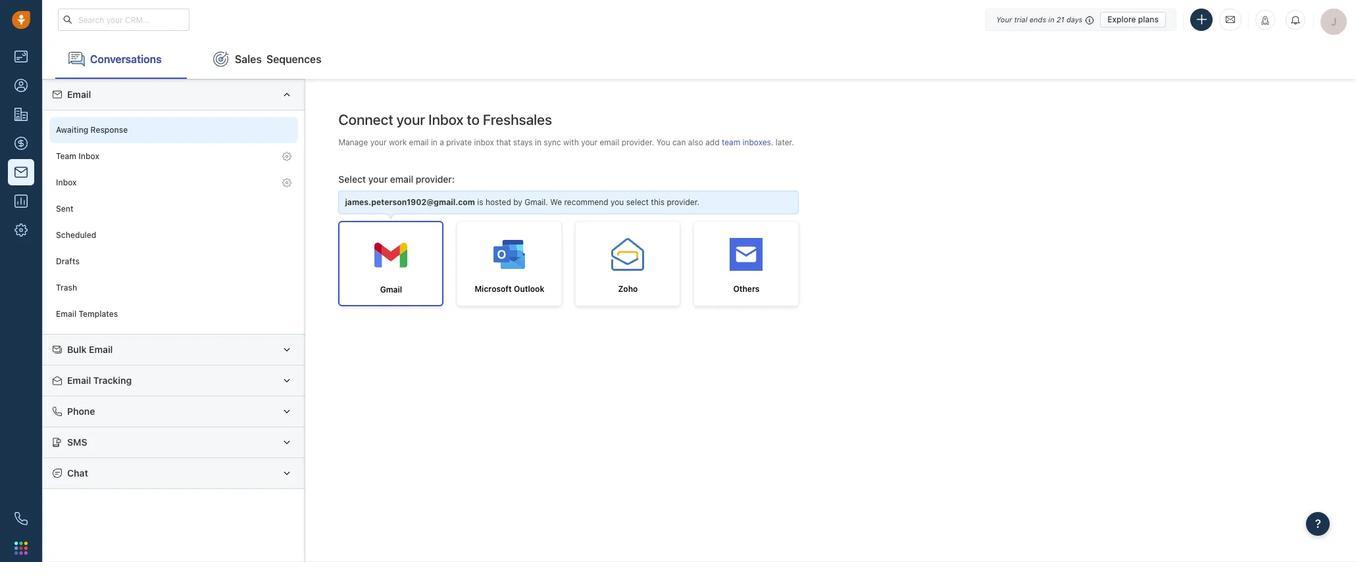 Task type: locate. For each thing, give the bounding box(es) containing it.
is
[[477, 198, 483, 207]]

team inboxes. link
[[722, 137, 776, 147]]

email up phone
[[67, 375, 91, 386]]

in left sync on the top
[[535, 137, 542, 147]]

private
[[446, 137, 472, 147]]

you
[[611, 198, 624, 207]]

in left 21
[[1048, 15, 1055, 23]]

sent link
[[49, 196, 298, 222]]

your up work
[[397, 111, 425, 128]]

email inside 'email templates' link
[[56, 310, 76, 319]]

select your email provider:
[[338, 174, 455, 185]]

scheduled link
[[49, 222, 298, 249]]

email for email templates
[[56, 310, 76, 319]]

trial
[[1014, 15, 1027, 23]]

in left a at the left top
[[431, 137, 437, 147]]

explore plans link
[[1100, 12, 1166, 27]]

your right with
[[581, 137, 598, 147]]

provider. left you
[[622, 137, 654, 147]]

provider.
[[622, 137, 654, 147], [667, 198, 699, 207]]

stays
[[513, 137, 533, 147]]

tab list
[[42, 39, 1356, 79]]

inbox right team
[[79, 152, 99, 161]]

hosted
[[486, 198, 511, 207]]

awaiting response link
[[49, 117, 298, 143]]

bulk
[[67, 344, 87, 355]]

email
[[409, 137, 429, 147], [600, 137, 619, 147], [390, 174, 413, 185]]

email up james.peterson1902@gmail.com
[[390, 174, 413, 185]]

phone
[[67, 406, 95, 417]]

email
[[67, 89, 91, 100], [56, 310, 76, 319], [89, 344, 113, 355], [67, 375, 91, 386]]

0 vertical spatial provider.
[[622, 137, 654, 147]]

your for provider:
[[368, 174, 388, 185]]

later.
[[776, 137, 794, 147]]

response
[[91, 125, 128, 135]]

recommend
[[564, 198, 608, 207]]

your for email
[[370, 137, 387, 147]]

select
[[338, 174, 366, 185]]

0 horizontal spatial provider.
[[622, 137, 654, 147]]

email templates link
[[49, 301, 298, 328]]

your trial ends in 21 days
[[996, 15, 1083, 23]]

1 horizontal spatial provider.
[[667, 198, 699, 207]]

email tracking
[[67, 375, 132, 386]]

explore plans
[[1108, 14, 1159, 24]]

2 horizontal spatial inbox
[[428, 111, 464, 128]]

james.peterson1902@gmail.com
[[345, 198, 475, 207]]

drafts link
[[49, 249, 298, 275]]

in
[[1048, 15, 1055, 23], [431, 137, 437, 147], [535, 137, 542, 147]]

0 horizontal spatial inbox
[[56, 178, 77, 188]]

email image
[[1226, 14, 1235, 25]]

email down trash
[[56, 310, 76, 319]]

your left work
[[370, 137, 387, 147]]

we
[[550, 198, 562, 207]]

phone element
[[8, 506, 34, 532]]

connect your inbox to freshsales
[[338, 111, 552, 128]]

your
[[397, 111, 425, 128], [370, 137, 387, 147], [581, 137, 598, 147], [368, 174, 388, 185]]

a
[[440, 137, 444, 147]]

provider. right this
[[667, 198, 699, 207]]

plans
[[1138, 14, 1159, 24]]

1 vertical spatial inbox
[[79, 152, 99, 161]]

zoho
[[618, 284, 638, 294]]

work
[[389, 137, 407, 147]]

inbox
[[428, 111, 464, 128], [79, 152, 99, 161], [56, 178, 77, 188]]

email up awaiting
[[67, 89, 91, 100]]

can
[[673, 137, 686, 147]]

gmail.
[[525, 198, 548, 207]]

add
[[706, 137, 720, 147]]

tab list containing conversations
[[42, 39, 1356, 79]]

your right select
[[368, 174, 388, 185]]

james.peterson1902@gmail.com is hosted by gmail. we recommend you select this provider.
[[345, 198, 699, 207]]

email for email tracking
[[67, 375, 91, 386]]

inbox down team
[[56, 178, 77, 188]]

inbox up a at the left top
[[428, 111, 464, 128]]

conversations
[[90, 53, 162, 65]]

this
[[651, 198, 665, 207]]

team
[[56, 152, 76, 161]]

freshworks switcher image
[[14, 542, 28, 555]]

email templates
[[56, 310, 118, 319]]

sms
[[67, 437, 87, 448]]

2 vertical spatial inbox
[[56, 178, 77, 188]]



Task type: vqa. For each thing, say whether or not it's contained in the screenshot.
"can"
yes



Task type: describe. For each thing, give the bounding box(es) containing it.
tracking
[[93, 375, 132, 386]]

you
[[657, 137, 670, 147]]

team
[[722, 137, 740, 147]]

gmail
[[380, 285, 402, 295]]

team inbox link
[[49, 143, 298, 170]]

sequences
[[266, 53, 322, 65]]

sales sequences
[[235, 53, 322, 65]]

manage
[[338, 137, 368, 147]]

provider:
[[416, 174, 455, 185]]

freshsales
[[483, 111, 552, 128]]

sales sequences link
[[200, 39, 335, 79]]

Search your CRM... text field
[[58, 9, 190, 31]]

microsoft outlook link
[[457, 221, 562, 307]]

trash
[[56, 283, 77, 293]]

gmail link
[[338, 221, 444, 307]]

awaiting response
[[56, 125, 128, 135]]

email right work
[[409, 137, 429, 147]]

2 horizontal spatial in
[[1048, 15, 1055, 23]]

email right bulk
[[89, 344, 113, 355]]

microsoft outlook
[[475, 284, 544, 294]]

drafts
[[56, 257, 80, 267]]

connect
[[338, 111, 393, 128]]

also
[[688, 137, 703, 147]]

sync
[[544, 137, 561, 147]]

1 vertical spatial provider.
[[667, 198, 699, 207]]

bulk email
[[67, 344, 113, 355]]

phone image
[[14, 513, 28, 526]]

your
[[996, 15, 1012, 23]]

21
[[1057, 15, 1064, 23]]

team inbox
[[56, 152, 99, 161]]

email right with
[[600, 137, 619, 147]]

sent
[[56, 204, 73, 214]]

manage your work email in a private inbox that stays in sync with your email provider. you can also add team inboxes. later.
[[338, 137, 794, 147]]

trash link
[[49, 275, 298, 301]]

by
[[513, 198, 522, 207]]

your for to
[[397, 111, 425, 128]]

sales
[[235, 53, 262, 65]]

chat
[[67, 468, 88, 479]]

inboxes.
[[743, 137, 773, 147]]

scheduled
[[56, 231, 96, 240]]

1 horizontal spatial inbox
[[79, 152, 99, 161]]

explore
[[1108, 14, 1136, 24]]

with
[[563, 137, 579, 147]]

to
[[467, 111, 480, 128]]

that
[[496, 137, 511, 147]]

select
[[626, 198, 649, 207]]

outlook
[[514, 284, 544, 294]]

inbox link
[[49, 170, 298, 196]]

1 horizontal spatial in
[[535, 137, 542, 147]]

email for email
[[67, 89, 91, 100]]

others
[[733, 284, 760, 294]]

others link
[[694, 221, 799, 307]]

templates
[[79, 310, 118, 319]]

microsoft
[[475, 284, 512, 294]]

days
[[1067, 15, 1083, 23]]

conversations link
[[55, 39, 187, 79]]

awaiting
[[56, 125, 88, 135]]

zoho link
[[575, 221, 681, 307]]

inbox
[[474, 137, 494, 147]]

ends
[[1030, 15, 1046, 23]]

0 vertical spatial inbox
[[428, 111, 464, 128]]

0 horizontal spatial in
[[431, 137, 437, 147]]



